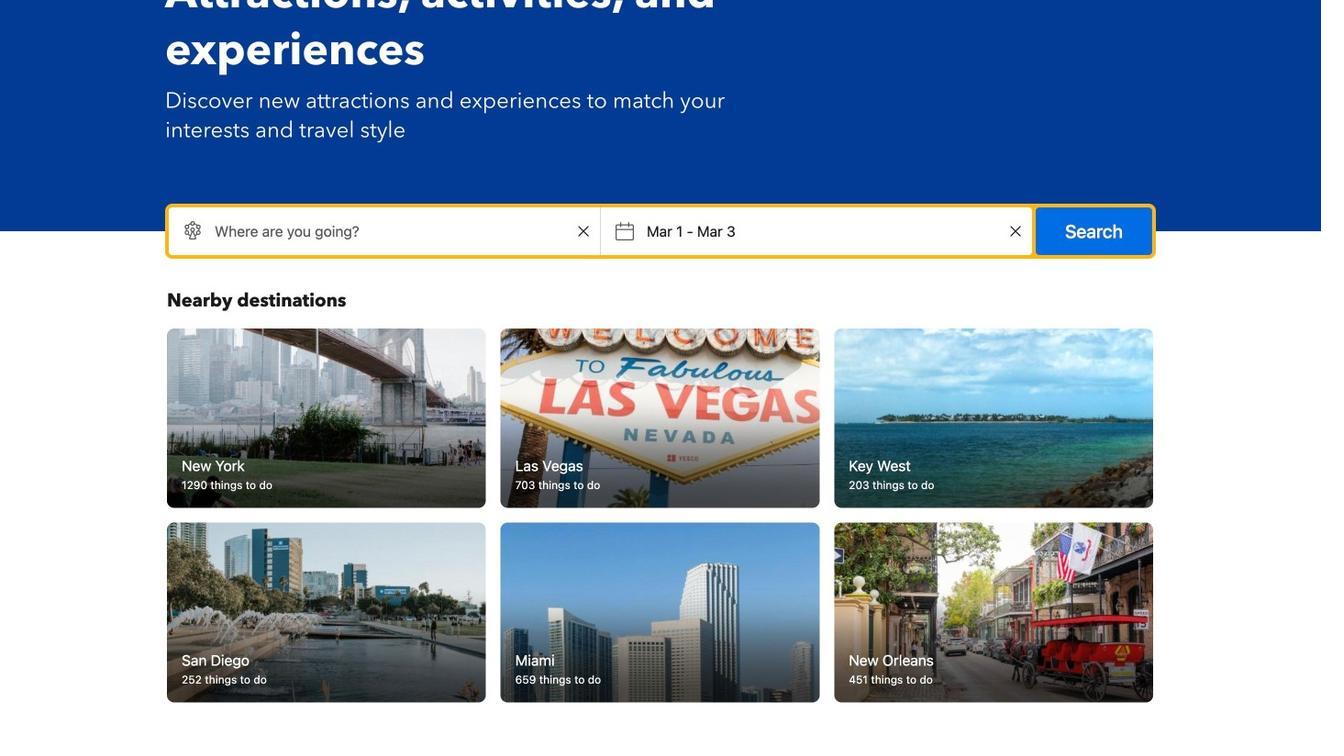 Task type: describe. For each thing, give the bounding box(es) containing it.
key west image
[[827, 324, 1162, 513]]

new york image
[[167, 329, 486, 508]]

miami image
[[501, 523, 820, 702]]

san diego image
[[167, 523, 486, 702]]



Task type: vqa. For each thing, say whether or not it's contained in the screenshot.
Attractions
no



Task type: locate. For each thing, give the bounding box(es) containing it.
Where are you going? search field
[[169, 207, 600, 255]]

las vegas image
[[501, 329, 820, 508]]

new orleans image
[[835, 523, 1154, 702]]



